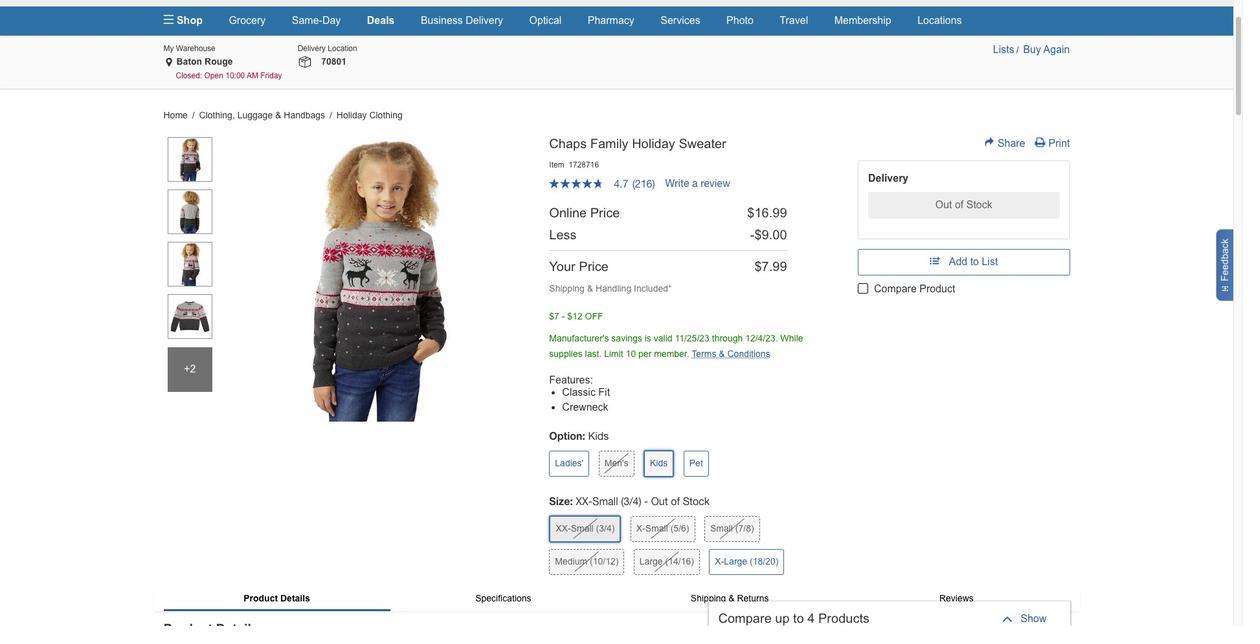 Task type: vqa. For each thing, say whether or not it's contained in the screenshot.
35.2 oz. corresponding to Package Net Weight
no



Task type: locate. For each thing, give the bounding box(es) containing it.
0 vertical spatial x-
[[636, 524, 645, 534]]

membership
[[834, 15, 891, 26]]

& for shipping & handling included*
[[587, 283, 593, 294]]

- inside size: xx-small (3/4) - out of stock
[[644, 496, 648, 508]]

review
[[701, 178, 730, 189]]

baton rouge closed: open 10:00 am friday
[[176, 57, 282, 81]]

1 vertical spatial holiday
[[632, 136, 675, 151]]

0 horizontal spatial large
[[640, 557, 663, 567]]

holiday
[[337, 110, 367, 120], [632, 136, 675, 151]]

small inside small (7/8) option
[[710, 524, 733, 534]]

0 horizontal spatial (3/4)
[[596, 524, 615, 534]]

price for online price
[[590, 206, 620, 220]]

photo link
[[727, 15, 754, 26]]

buy
[[1023, 44, 1041, 55]]

x- down size: xx-small (3/4) - out of stock
[[636, 524, 645, 534]]

same-
[[292, 15, 322, 26]]

xx- inside xx-small (3/4) radio
[[556, 524, 571, 534]]

Ladies' radio
[[549, 451, 589, 477]]

Medium (10/12) radio
[[549, 550, 624, 576]]

product down add
[[920, 284, 955, 295]]

0 vertical spatial option group
[[549, 451, 838, 484]]

1 horizontal spatial xx-
[[576, 496, 592, 508]]

0 horizontal spatial -
[[562, 311, 565, 322]]

0 horizontal spatial kids
[[588, 431, 609, 442]]

1 vertical spatial shipping
[[691, 594, 726, 604]]

0 vertical spatial xx-
[[576, 496, 592, 508]]

baton
[[176, 57, 202, 67]]

kids right option:
[[588, 431, 609, 442]]

reviews
[[939, 594, 974, 604]]

price down 4.7
[[590, 206, 620, 220]]

travel
[[780, 15, 808, 26]]

add to list
[[949, 257, 998, 268]]

shop
[[174, 15, 203, 26]]

buy again link
[[1023, 44, 1070, 55]]

0 vertical spatial kids
[[588, 431, 609, 442]]

x- down small (7/8) option
[[715, 557, 724, 567]]

(3/4) up the (10/12)
[[596, 524, 615, 534]]

1 horizontal spatial large
[[724, 557, 747, 567]]

1 horizontal spatial delivery
[[466, 15, 503, 26]]

x- inside 'option'
[[715, 557, 724, 567]]

& right the luggage
[[275, 110, 281, 120]]

1 vertical spatial x-
[[715, 557, 724, 567]]

1 vertical spatial to
[[793, 612, 804, 626]]

price up shipping & handling included* on the top of page
[[579, 260, 609, 274]]

1 vertical spatial price
[[579, 260, 609, 274]]

x- for x-large (18/20)
[[715, 557, 724, 567]]

clothing,
[[199, 110, 235, 120]]

- left 9.00
[[750, 228, 755, 242]]

1 vertical spatial compare
[[718, 612, 772, 626]]

& down through
[[719, 349, 725, 359]]

& left returns
[[729, 594, 735, 604]]

2 vertical spatial -
[[644, 496, 648, 508]]

1 option group from the top
[[549, 451, 838, 484]]

0 vertical spatial price
[[590, 206, 620, 220]]

0 vertical spatial shipping
[[549, 283, 585, 294]]

terms & conditions link
[[692, 349, 770, 359]]

add
[[949, 257, 967, 268]]

0 horizontal spatial kids 1 image
[[168, 137, 212, 182]]

(3/4) left out
[[621, 496, 641, 508]]

large left (14/16)
[[640, 557, 663, 567]]

services link
[[661, 15, 700, 26]]

0 vertical spatial delivery
[[466, 15, 503, 26]]

write
[[665, 178, 689, 189]]

xx- right 'size:'
[[576, 496, 592, 508]]

1 horizontal spatial holiday
[[632, 136, 675, 151]]

0 horizontal spatial xx-
[[556, 524, 571, 534]]

option group
[[549, 451, 838, 484], [549, 516, 838, 582]]

option: kids
[[549, 430, 609, 442]]

0 vertical spatial (3/4)
[[621, 496, 641, 508]]

1 vertical spatial delivery
[[298, 44, 326, 53]]

ladies'
[[555, 458, 584, 469]]

manufacturer's
[[549, 333, 609, 344]]

(3/4) inside radio
[[596, 524, 615, 534]]

small inside x-small (5/6) radio
[[645, 524, 668, 534]]

small up medium (10/12)
[[571, 524, 594, 534]]

lists link
[[993, 44, 1014, 55]]

1 horizontal spatial x-
[[715, 557, 724, 567]]

product
[[920, 284, 955, 295], [244, 594, 278, 604]]

add to list button
[[858, 249, 1070, 276]]

deals
[[367, 15, 395, 26]]

sweater
[[679, 136, 726, 151]]

small up the xx-small (3/4)
[[592, 496, 618, 508]]

1 horizontal spatial kids
[[650, 458, 668, 469]]

0 horizontal spatial delivery
[[298, 44, 326, 53]]

member.
[[654, 349, 689, 359]]

supplies
[[549, 349, 583, 359]]

0 horizontal spatial shipping
[[549, 283, 585, 294]]

shipping
[[549, 283, 585, 294], [691, 594, 726, 604]]

buy again
[[1023, 44, 1070, 55]]

& for terms & conditions
[[719, 349, 725, 359]]

1 horizontal spatial to
[[970, 257, 979, 268]]

+2 link
[[167, 346, 213, 392]]

delivery for delivery
[[868, 173, 909, 184]]

1 large from the left
[[640, 557, 663, 567]]

features: classic fit crewneck
[[549, 375, 610, 413]]

1 horizontal spatial product
[[920, 284, 955, 295]]

holiday left clothing
[[337, 110, 367, 120]]

grocery link
[[229, 15, 266, 26]]

$12
[[567, 311, 583, 322]]

a
[[692, 178, 698, 189]]

0 vertical spatial to
[[970, 257, 979, 268]]

1 horizontal spatial shipping
[[691, 594, 726, 604]]

11/25/23
[[675, 333, 710, 344]]

shop link
[[163, 6, 214, 35]]

(3/4) inside size: xx-small (3/4) - out of stock
[[621, 496, 641, 508]]

XX-Small (3/4) radio
[[549, 516, 621, 543]]

0 horizontal spatial to
[[793, 612, 804, 626]]

2 large from the left
[[724, 557, 747, 567]]

day
[[322, 15, 341, 26]]

to left list
[[970, 257, 979, 268]]

1 vertical spatial (3/4)
[[596, 524, 615, 534]]

$
[[747, 206, 755, 220], [755, 228, 762, 242], [755, 260, 762, 274]]

small left (7/8)
[[710, 524, 733, 534]]

men's
[[605, 458, 628, 469]]

per
[[638, 349, 652, 359]]

1 vertical spatial xx-
[[556, 524, 571, 534]]

0 vertical spatial compare
[[874, 284, 917, 295]]

again
[[1043, 44, 1070, 55]]

0 vertical spatial -
[[750, 228, 755, 242]]

1 horizontal spatial compare
[[874, 284, 917, 295]]

holiday clothing
[[337, 110, 403, 120]]

my
[[163, 44, 174, 53]]

to inside compare products region
[[793, 612, 804, 626]]

shipping for shipping & handling included*
[[549, 283, 585, 294]]

shipping left returns
[[691, 594, 726, 604]]

x- inside radio
[[636, 524, 645, 534]]

specifications
[[475, 594, 531, 604]]

X-Large (18/20) radio
[[709, 550, 784, 576]]

1 vertical spatial -
[[562, 311, 565, 322]]

1 vertical spatial kids
[[650, 458, 668, 469]]

crewneck
[[562, 402, 608, 413]]

0 horizontal spatial compare
[[718, 612, 772, 626]]

holiday up (216)
[[632, 136, 675, 151]]

deals link
[[367, 15, 395, 26]]

0 vertical spatial product
[[920, 284, 955, 295]]

small left (5/6)
[[645, 524, 668, 534]]

1 horizontal spatial (3/4)
[[621, 496, 641, 508]]

large
[[640, 557, 663, 567], [724, 557, 747, 567]]

large left (18/20)
[[724, 557, 747, 567]]

share
[[998, 138, 1025, 149]]

compare products region
[[709, 602, 1070, 627]]

- left out
[[644, 496, 648, 508]]

Men's radio
[[599, 451, 634, 477]]

to left 4
[[793, 612, 804, 626]]

- right $7
[[562, 311, 565, 322]]

clothing
[[369, 110, 403, 120]]

feedback
[[1219, 239, 1230, 282]]

delivery
[[466, 15, 503, 26], [298, 44, 326, 53], [868, 173, 909, 184]]

option group containing ladies'
[[549, 451, 838, 484]]

less
[[549, 228, 577, 242]]

1 horizontal spatial -
[[644, 496, 648, 508]]

compare
[[874, 284, 917, 295], [718, 612, 772, 626]]

fit
[[598, 387, 610, 398]]

& left 'handling'
[[587, 283, 593, 294]]

product left details
[[244, 594, 278, 604]]

(3/4)
[[621, 496, 641, 508], [596, 524, 615, 534]]

product details link
[[163, 592, 390, 610]]

shipping down your
[[549, 283, 585, 294]]

xx- down 'size:'
[[556, 524, 571, 534]]

same-day
[[292, 15, 341, 26]]

0 horizontal spatial x-
[[636, 524, 645, 534]]

kids 4 image
[[168, 294, 212, 339]]

1 vertical spatial product
[[244, 594, 278, 604]]

write a review button
[[665, 178, 730, 189]]

2 vertical spatial $
[[755, 260, 762, 274]]

kids 3 image
[[168, 242, 212, 287]]

2 horizontal spatial delivery
[[868, 173, 909, 184]]

details
[[280, 594, 310, 604]]

price
[[590, 206, 620, 220], [579, 260, 609, 274]]

delivery location
[[298, 44, 357, 53]]

1 horizontal spatial kids 1 image
[[234, 136, 520, 422]]

x- for x-small (5/6)
[[636, 524, 645, 534]]

0 vertical spatial holiday
[[337, 110, 367, 120]]

through
[[712, 333, 743, 344]]

1 vertical spatial $
[[755, 228, 762, 242]]

2 option group from the top
[[549, 516, 838, 582]]

1 vertical spatial option group
[[549, 516, 838, 582]]

$7 - $12 off
[[549, 311, 603, 322]]

medium
[[555, 557, 587, 567]]

0 horizontal spatial holiday
[[337, 110, 367, 120]]

0 vertical spatial $
[[747, 206, 755, 220]]

online price
[[549, 206, 620, 220]]

None button
[[868, 193, 1060, 219]]

kids left pet
[[650, 458, 668, 469]]

large (14/16)
[[640, 557, 694, 567]]

10:00
[[225, 72, 245, 81]]

kids 1 image
[[234, 136, 520, 422], [168, 137, 212, 182]]

off
[[585, 311, 603, 322]]

2 vertical spatial delivery
[[868, 173, 909, 184]]

business delivery link
[[421, 15, 503, 26]]

compare inside region
[[718, 612, 772, 626]]



Task type: describe. For each thing, give the bounding box(es) containing it.
to inside popup button
[[970, 257, 979, 268]]

medium (10/12)
[[555, 557, 619, 567]]

xx-small (3/4)
[[556, 524, 615, 534]]

share link
[[984, 138, 1025, 149]]

10
[[626, 349, 636, 359]]

Small (7/8) radio
[[704, 517, 760, 543]]

products
[[818, 612, 870, 626]]

features:
[[549, 375, 593, 386]]

returns
[[737, 594, 769, 604]]

kids inside option
[[650, 458, 668, 469]]

0 horizontal spatial product
[[244, 594, 278, 604]]

16.99
[[755, 206, 787, 220]]

Large (14/16) radio
[[634, 550, 700, 576]]

size:
[[549, 495, 573, 508]]

compare product
[[874, 284, 955, 295]]

large inside 'option'
[[724, 557, 747, 567]]

friday
[[260, 72, 282, 81]]

your price
[[549, 260, 609, 274]]

reviews link
[[843, 592, 1070, 607]]

luggage
[[237, 110, 273, 120]]

$7
[[549, 311, 559, 322]]

am
[[247, 72, 258, 81]]

location
[[328, 44, 357, 53]]

xx- inside size: xx-small (3/4) - out of stock
[[576, 496, 592, 508]]

compare for compare product
[[874, 284, 917, 295]]

Kids radio
[[644, 451, 674, 478]]

clothing, luggage & handbags
[[199, 110, 328, 120]]

+2
[[184, 364, 196, 375]]

business
[[421, 15, 463, 26]]

warehouse
[[176, 44, 215, 53]]

terms & conditions
[[692, 349, 770, 359]]

option group containing xx-small (3/4)
[[549, 516, 838, 582]]

locations
[[918, 15, 962, 26]]

small (7/8)
[[710, 524, 754, 534]]

shipping for shipping & returns
[[691, 594, 726, 604]]

4.7
[[614, 178, 628, 190]]

grocery
[[229, 15, 266, 26]]

size: xx-small (3/4) - out of stock
[[549, 495, 710, 508]]

(18/20)
[[750, 557, 779, 567]]

list
[[982, 257, 998, 268]]

70801 button
[[312, 56, 353, 69]]

item
[[549, 160, 564, 169]]

price for your price
[[579, 260, 609, 274]]

large inside radio
[[640, 557, 663, 567]]

compare up to 4 products
[[718, 612, 870, 626]]

Pet radio
[[684, 451, 709, 477]]

closed:
[[176, 72, 202, 81]]

clothing, luggage & handbags link
[[199, 110, 328, 120]]

pharmacy link
[[588, 15, 634, 26]]

is
[[645, 333, 651, 344]]

delivery inside main element
[[466, 15, 503, 26]]

terms
[[692, 349, 716, 359]]

12/4/23.
[[745, 333, 778, 344]]

print link
[[1035, 138, 1070, 149]]

included*
[[634, 283, 672, 294]]

rouge
[[205, 57, 233, 67]]

option:
[[549, 430, 585, 442]]

open
[[204, 72, 223, 81]]

X-Small (5/6) radio
[[631, 517, 695, 543]]

business delivery
[[421, 15, 503, 26]]

(14/16)
[[665, 557, 694, 567]]

pharmacy
[[588, 15, 634, 26]]

manufacturer's savings is valid 11/25/23 through 12/4/23. while supplies last. limit 10 per member.
[[549, 333, 803, 359]]

travel link
[[780, 15, 808, 26]]

delivery for delivery location
[[298, 44, 326, 53]]

of
[[671, 496, 680, 508]]

stock
[[683, 496, 710, 508]]

kids inside option: kids
[[588, 431, 609, 442]]

kids 2 image
[[168, 189, 212, 234]]

home
[[163, 110, 188, 120]]

show
[[1021, 614, 1047, 625]]

optical link
[[529, 15, 562, 26]]

home link
[[163, 110, 188, 120]]

(10/12)
[[590, 557, 619, 567]]

compare for compare up to 4 products
[[718, 612, 772, 626]]

handbags
[[284, 110, 325, 120]]

x-large (18/20)
[[715, 557, 779, 567]]

my warehouse
[[163, 44, 215, 53]]

specifications link
[[390, 592, 616, 607]]

chaps family holiday sweater
[[549, 136, 726, 151]]

services
[[661, 15, 700, 26]]

small inside xx-small (3/4) radio
[[571, 524, 594, 534]]

show button
[[1000, 612, 1051, 627]]

write a review
[[665, 178, 730, 189]]

while
[[781, 333, 803, 344]]

(216)
[[632, 178, 655, 190]]

conditions
[[727, 349, 770, 359]]

lists
[[993, 44, 1014, 55]]

9.00
[[762, 228, 787, 242]]

small inside size: xx-small (3/4) - out of stock
[[592, 496, 618, 508]]

print
[[1049, 138, 1070, 149]]

main element
[[163, 6, 1070, 35]]

2 horizontal spatial -
[[750, 228, 755, 242]]

membership link
[[834, 15, 891, 26]]

& for shipping & returns
[[729, 594, 735, 604]]



